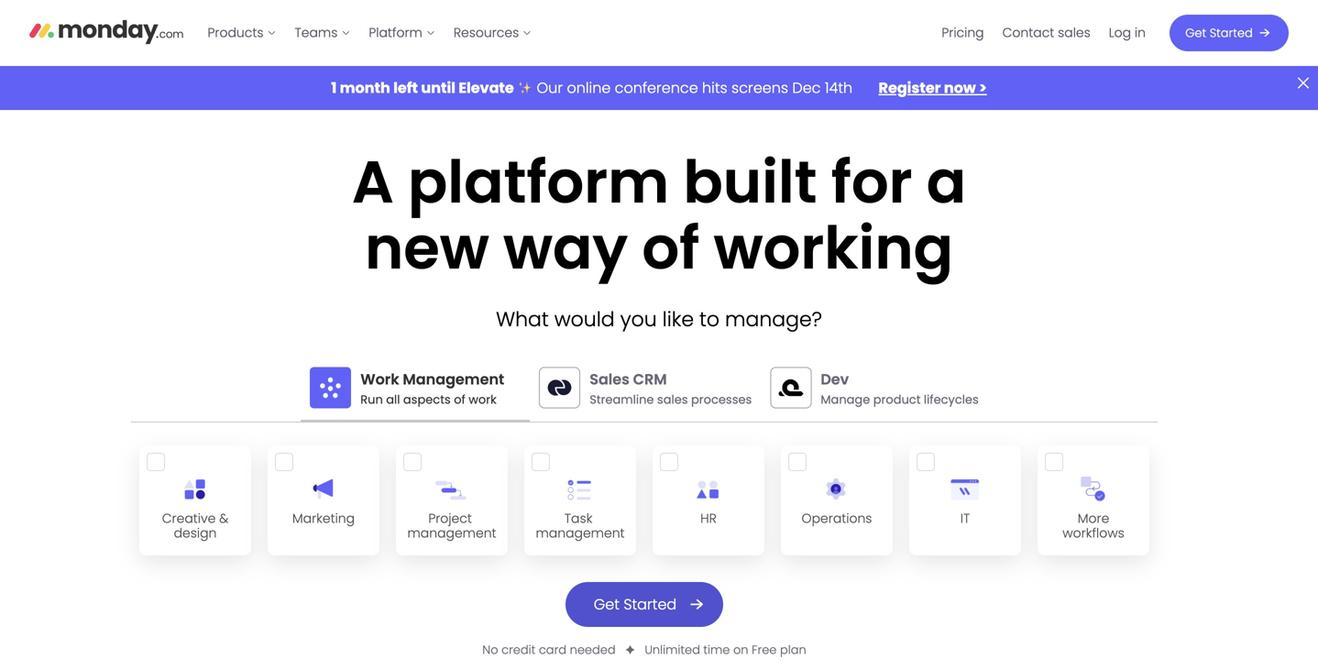 Task type: locate. For each thing, give the bounding box(es) containing it.
register
[[879, 77, 941, 98]]

project management image
[[433, 471, 471, 508]]

wm dark image
[[310, 367, 351, 408]]

online
[[567, 77, 611, 98]]

register now > link
[[879, 77, 987, 98]]

management
[[403, 369, 504, 390]]

0 vertical spatial get started button
[[1170, 15, 1289, 51]]

HR checkbox
[[652, 444, 766, 556]]

1 horizontal spatial get started
[[1186, 25, 1253, 41]]

0 horizontal spatial get
[[594, 594, 620, 615]]

you
[[620, 305, 657, 333]]

0 horizontal spatial management
[[407, 524, 497, 542]]

creative design image
[[177, 471, 214, 508]]

1 horizontal spatial started
[[1210, 25, 1253, 41]]

get up needed
[[594, 594, 620, 615]]

sales
[[1058, 24, 1091, 42], [657, 392, 688, 408]]

new
[[365, 207, 489, 289]]

1 vertical spatial of
[[454, 392, 466, 408]]

Operations checkbox
[[780, 444, 894, 556]]

task image
[[562, 471, 599, 508]]

0 horizontal spatial sales
[[657, 392, 688, 408]]

0 vertical spatial get started
[[1186, 25, 1253, 41]]

plan
[[780, 642, 807, 658]]

1 vertical spatial get started button
[[565, 582, 724, 627]]

get started right in
[[1186, 25, 1253, 41]]

0 horizontal spatial of
[[454, 392, 466, 408]]

1 horizontal spatial list
[[933, 0, 1155, 66]]

crm color image
[[539, 367, 581, 408]]

what
[[496, 305, 549, 333]]

management
[[407, 524, 497, 542], [536, 524, 625, 542]]

14th
[[825, 77, 853, 98]]

2 management from the left
[[536, 524, 625, 542]]

management inside 'option'
[[407, 524, 497, 542]]

run
[[361, 392, 383, 408]]

get started up ✦
[[594, 594, 677, 615]]

get started button
[[1170, 15, 1289, 51], [565, 582, 724, 627]]

sales inside the sales crm streamline sales processes
[[657, 392, 688, 408]]

more workflows
[[1063, 510, 1125, 542]]

all
[[386, 392, 400, 408]]

conference
[[615, 77, 698, 98]]

contact sales
[[1003, 24, 1091, 42]]

1 list from the left
[[198, 0, 541, 66]]

1 management from the left
[[407, 524, 497, 542]]

manage
[[821, 392, 870, 408]]

sales crm streamline sales processes
[[590, 369, 752, 408]]

get right in
[[1186, 25, 1207, 41]]

in
[[1135, 24, 1146, 42]]

1 month left until elevate ✨ our online conference hits screens dec 14th
[[331, 77, 857, 98]]

Creative & design checkbox
[[138, 444, 252, 556]]

no
[[483, 642, 498, 658]]

management inside option
[[536, 524, 625, 542]]

marketing
[[292, 510, 355, 527]]

✦
[[626, 642, 635, 658]]

of inside work management run all aspects of work
[[454, 392, 466, 408]]

>
[[979, 77, 987, 98]]

0 horizontal spatial get started
[[594, 594, 677, 615]]

1 horizontal spatial management
[[536, 524, 625, 542]]

sales right contact
[[1058, 24, 1091, 42]]

resources link
[[445, 18, 541, 48]]

sales inside button
[[1058, 24, 1091, 42]]

management down project management image
[[407, 524, 497, 542]]

group
[[131, 437, 1158, 564]]

of down management
[[454, 392, 466, 408]]

1 vertical spatial sales
[[657, 392, 688, 408]]

get started button right in
[[1170, 15, 1289, 51]]

started
[[1210, 25, 1253, 41], [624, 594, 677, 615]]

1 vertical spatial get
[[594, 594, 620, 615]]

Task management checkbox
[[524, 444, 637, 556]]

&
[[219, 510, 229, 527]]

hits
[[702, 77, 728, 98]]

list containing products
[[198, 0, 541, 66]]

get started button up no credit card needed   ✦    unlimited time on free plan
[[565, 582, 724, 627]]

time
[[704, 642, 730, 658]]

started right in
[[1210, 25, 1253, 41]]

marketing image
[[305, 471, 342, 508]]

left
[[393, 77, 418, 98]]

1 horizontal spatial get
[[1186, 25, 1207, 41]]

a
[[352, 141, 394, 223]]

get started for the "get started" button in 'main' element
[[1186, 25, 1253, 41]]

a platform built for a
[[352, 141, 966, 223]]

unlimited
[[645, 642, 700, 658]]

of
[[642, 207, 700, 289], [454, 392, 466, 408]]

0 vertical spatial sales
[[1058, 24, 1091, 42]]

sales down crm
[[657, 392, 688, 408]]

1 horizontal spatial of
[[642, 207, 700, 289]]

0 vertical spatial started
[[1210, 25, 1253, 41]]

product
[[874, 392, 921, 408]]

dev color image
[[770, 367, 812, 408]]

management down task image
[[536, 524, 625, 542]]

1 vertical spatial started
[[624, 594, 677, 615]]

more image
[[1075, 471, 1112, 508]]

get started
[[1186, 25, 1253, 41], [594, 594, 677, 615]]

1 vertical spatial get started
[[594, 594, 677, 615]]

0 vertical spatial of
[[642, 207, 700, 289]]

teams
[[295, 24, 338, 42]]

1 horizontal spatial sales
[[1058, 24, 1091, 42]]

task
[[565, 510, 593, 527]]

aspects
[[403, 392, 451, 408]]

get started inside 'main' element
[[1186, 25, 1253, 41]]

like
[[663, 305, 694, 333]]

platform
[[408, 141, 669, 223]]

log in
[[1109, 24, 1146, 42]]

get started for the "get started" button to the left
[[594, 594, 677, 615]]

platform
[[369, 24, 423, 42]]

get
[[1186, 25, 1207, 41], [594, 594, 620, 615]]

workflows
[[1063, 524, 1125, 542]]

0 horizontal spatial list
[[198, 0, 541, 66]]

2 list from the left
[[933, 0, 1155, 66]]

dev dark image
[[770, 367, 812, 408]]

1
[[331, 77, 337, 98]]

started up no credit card needed   ✦    unlimited time on free plan
[[624, 594, 677, 615]]

month
[[340, 77, 390, 98]]

1 horizontal spatial get started button
[[1170, 15, 1289, 51]]

list
[[198, 0, 541, 66], [933, 0, 1155, 66]]

of up like
[[642, 207, 700, 289]]

0 vertical spatial get
[[1186, 25, 1207, 41]]

it
[[961, 510, 970, 527]]

new way of working
[[365, 207, 954, 289]]



Task type: vqa. For each thing, say whether or not it's contained in the screenshot.
secure
no



Task type: describe. For each thing, give the bounding box(es) containing it.
management for project
[[407, 524, 497, 542]]

project
[[428, 510, 472, 527]]

More workflows checkbox
[[1037, 444, 1151, 556]]

get inside 'main' element
[[1186, 25, 1207, 41]]

dec
[[793, 77, 821, 98]]

working
[[714, 207, 954, 289]]

project management
[[407, 510, 497, 542]]

resources
[[454, 24, 519, 42]]

more
[[1078, 510, 1110, 527]]

Marketing checkbox
[[267, 444, 380, 556]]

monday.com logo image
[[29, 12, 184, 50]]

design
[[174, 524, 217, 542]]

work
[[361, 369, 399, 390]]

ops image
[[819, 471, 856, 508]]

log
[[1109, 24, 1131, 42]]

dev
[[821, 369, 849, 390]]

on
[[733, 642, 749, 658]]

dev manage product lifecycles
[[821, 369, 979, 408]]

register now >
[[879, 77, 987, 98]]

credit
[[502, 642, 536, 658]]

needed
[[570, 642, 616, 658]]

platform link
[[360, 18, 445, 48]]

creative & design
[[162, 510, 229, 542]]

0 horizontal spatial get started button
[[565, 582, 724, 627]]

group containing creative & design
[[131, 437, 1158, 564]]

pricing link
[[933, 18, 994, 48]]

streamline
[[590, 392, 654, 408]]

no credit card needed   ✦    unlimited time on free plan
[[483, 642, 807, 658]]

until
[[421, 77, 456, 98]]

for
[[831, 141, 913, 223]]

our
[[537, 77, 563, 98]]

get started button inside 'main' element
[[1170, 15, 1289, 51]]

started inside 'main' element
[[1210, 25, 1253, 41]]

products link
[[198, 18, 286, 48]]

wm color image
[[310, 367, 351, 408]]

manage?
[[725, 305, 822, 333]]

✨
[[518, 77, 533, 98]]

teams link
[[286, 18, 360, 48]]

elevate
[[459, 77, 514, 98]]

lifecycles
[[924, 392, 979, 408]]

would
[[554, 305, 615, 333]]

hr image
[[691, 471, 727, 508]]

task management
[[536, 510, 625, 542]]

contact
[[1003, 24, 1055, 42]]

creative
[[162, 510, 216, 527]]

list containing pricing
[[933, 0, 1155, 66]]

products
[[208, 24, 264, 42]]

now
[[944, 77, 976, 98]]

a
[[927, 141, 966, 223]]

processes
[[691, 392, 752, 408]]

hr
[[701, 510, 717, 527]]

crm dark image
[[539, 367, 581, 408]]

way
[[503, 207, 628, 289]]

log in link
[[1100, 18, 1155, 48]]

what would you like to manage?
[[496, 305, 822, 333]]

management for task
[[536, 524, 625, 542]]

to
[[700, 305, 720, 333]]

Project management checkbox
[[395, 444, 509, 556]]

operations
[[802, 510, 872, 527]]

free
[[752, 642, 777, 658]]

work management run all aspects of work
[[361, 369, 504, 408]]

screens
[[732, 77, 789, 98]]

pricing
[[942, 24, 984, 42]]

it image
[[947, 471, 984, 508]]

sales
[[590, 369, 630, 390]]

crm
[[633, 369, 667, 390]]

work
[[469, 392, 497, 408]]

built
[[683, 141, 817, 223]]

0 horizontal spatial started
[[624, 594, 677, 615]]

card
[[539, 642, 567, 658]]

main element
[[198, 0, 1289, 66]]

IT checkbox
[[909, 444, 1022, 556]]

contact sales button
[[994, 18, 1100, 48]]



